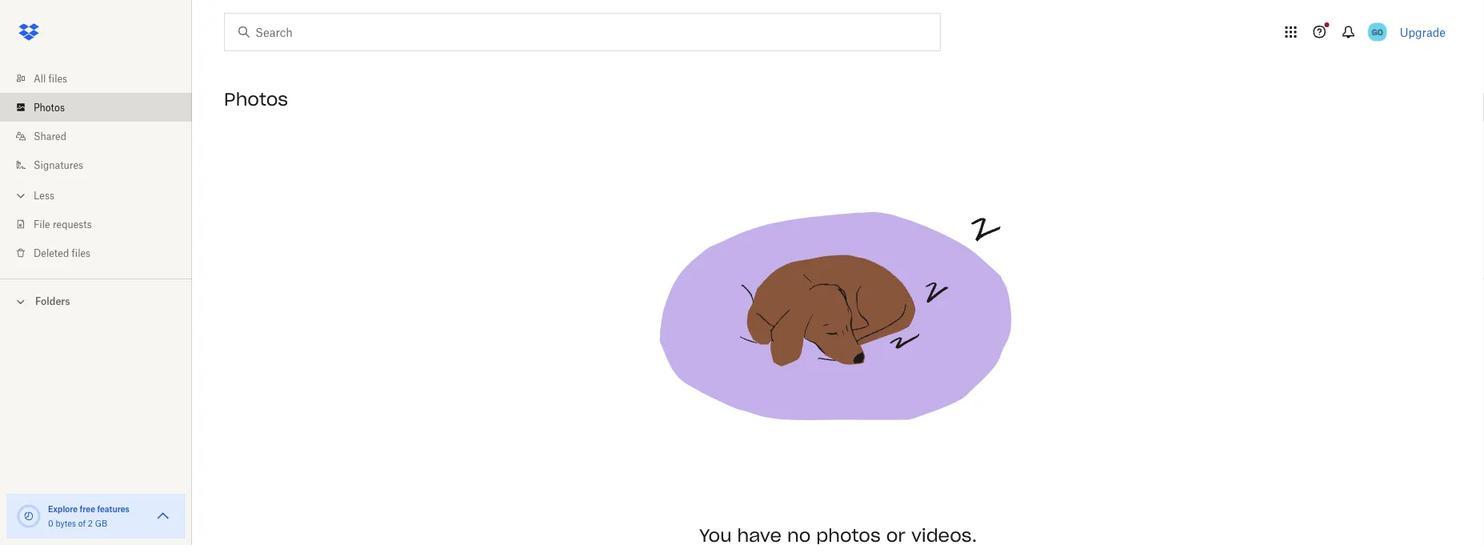 Task type: describe. For each thing, give the bounding box(es) containing it.
explore free features 0 bytes of 2 gb
[[48, 504, 130, 528]]

1 horizontal spatial photos
[[224, 88, 288, 110]]

file requests link
[[13, 210, 192, 239]]

photos inside photos link
[[34, 101, 65, 113]]

2
[[88, 518, 93, 528]]

all files
[[34, 72, 67, 84]]

all files link
[[13, 64, 192, 93]]

features
[[97, 504, 130, 514]]

deleted files
[[34, 247, 91, 259]]

Search in folder "Dropbox" text field
[[255, 23, 908, 41]]

requests
[[53, 218, 92, 230]]

explore
[[48, 504, 78, 514]]

file
[[34, 218, 50, 230]]

dropbox image
[[13, 16, 45, 48]]

photos list item
[[0, 93, 192, 122]]

free
[[80, 504, 95, 514]]

deleted
[[34, 247, 69, 259]]

less image
[[13, 188, 29, 204]]

gb
[[95, 518, 107, 528]]

list containing all files
[[0, 54, 192, 279]]

sleeping dog on a purple cushion. image
[[638, 122, 1039, 522]]

signatures
[[34, 159, 83, 171]]

go
[[1373, 27, 1384, 37]]

signatures link
[[13, 150, 192, 179]]

less
[[34, 189, 54, 201]]



Task type: vqa. For each thing, say whether or not it's contained in the screenshot.
Deleted files "files"
yes



Task type: locate. For each thing, give the bounding box(es) containing it.
of
[[78, 518, 86, 528]]

shared link
[[13, 122, 192, 150]]

quota usage element
[[16, 504, 42, 529]]

deleted files link
[[13, 239, 192, 267]]

folders
[[35, 295, 70, 307]]

list
[[0, 54, 192, 279]]

files for all files
[[48, 72, 67, 84]]

shared
[[34, 130, 66, 142]]

files for deleted files
[[72, 247, 91, 259]]

1 vertical spatial files
[[72, 247, 91, 259]]

photos
[[224, 88, 288, 110], [34, 101, 65, 113]]

go button
[[1365, 19, 1391, 45]]

1 horizontal spatial files
[[72, 247, 91, 259]]

upgrade link
[[1401, 25, 1446, 39]]

0 horizontal spatial files
[[48, 72, 67, 84]]

bytes
[[56, 518, 76, 528]]

folders button
[[0, 289, 192, 313]]

all
[[34, 72, 46, 84]]

upgrade
[[1401, 25, 1446, 39]]

files right deleted
[[72, 247, 91, 259]]

0 vertical spatial files
[[48, 72, 67, 84]]

0 horizontal spatial photos
[[34, 101, 65, 113]]

file requests
[[34, 218, 92, 230]]

files
[[48, 72, 67, 84], [72, 247, 91, 259]]

files right all
[[48, 72, 67, 84]]

photos link
[[13, 93, 192, 122]]

0
[[48, 518, 53, 528]]



